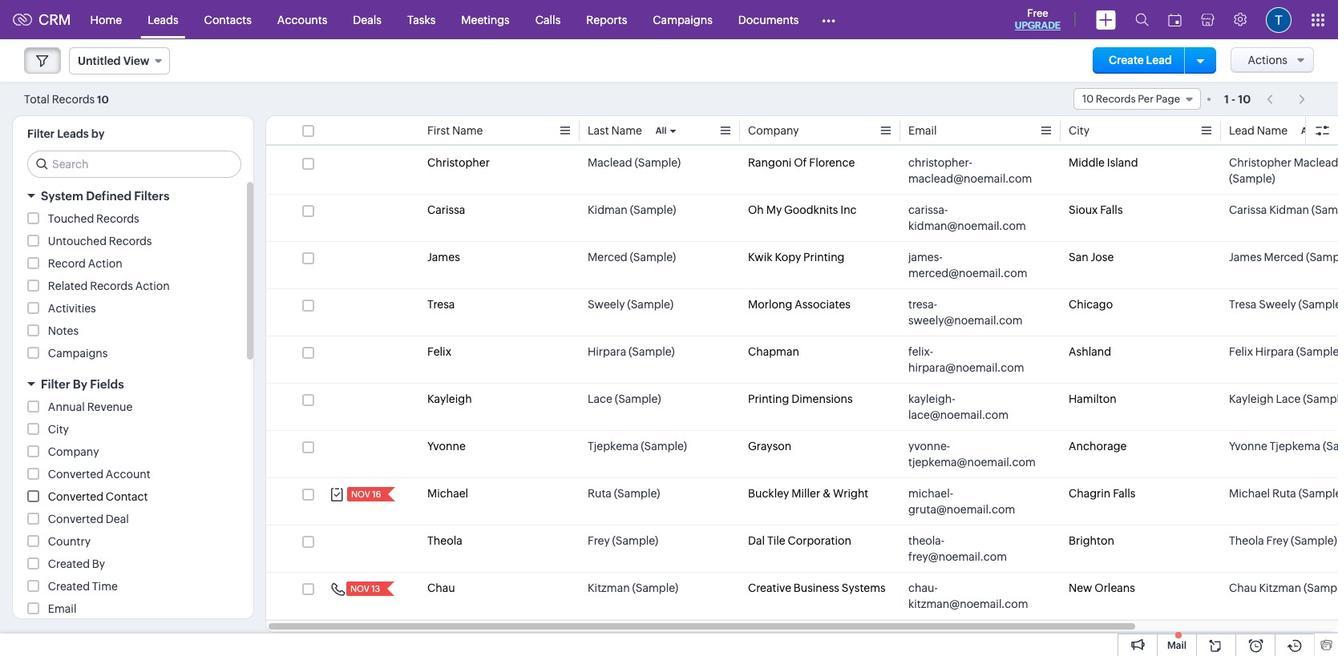 Task type: describe. For each thing, give the bounding box(es) containing it.
1 horizontal spatial printing
[[804, 251, 845, 264]]

tasks
[[407, 13, 436, 26]]

kitzman (sample)
[[588, 582, 679, 595]]

orleans
[[1095, 582, 1135, 595]]

(sample for felix hirpara (sample
[[1297, 346, 1338, 358]]

kidman (sample) link
[[588, 202, 676, 218]]

nov for michael
[[351, 490, 370, 500]]

maclead@noemail.com
[[909, 172, 1032, 185]]

hirpara (sample)
[[588, 346, 675, 358]]

home link
[[77, 0, 135, 39]]

name for last name
[[611, 124, 642, 137]]

records for touched
[[96, 213, 139, 225]]

frey (sample)
[[588, 535, 659, 548]]

profile element
[[1257, 0, 1302, 39]]

1 hirpara from the left
[[588, 346, 626, 358]]

anchorage
[[1069, 440, 1127, 453]]

1 vertical spatial campaigns
[[48, 347, 108, 360]]

filter leads by
[[27, 128, 105, 140]]

felix- hirpara@noemail.com
[[909, 346, 1025, 375]]

accounts link
[[265, 0, 340, 39]]

chau for chau
[[427, 582, 455, 595]]

lace (sample) link
[[588, 391, 661, 407]]

country
[[48, 536, 91, 549]]

lace@noemail.com
[[909, 409, 1009, 422]]

calls
[[535, 13, 561, 26]]

1 horizontal spatial leads
[[148, 13, 179, 26]]

untitled view
[[78, 55, 149, 67]]

search element
[[1126, 0, 1159, 39]]

yvonne for yvonne tjepkema (sa
[[1229, 440, 1268, 453]]

last
[[588, 124, 609, 137]]

name for lead name
[[1257, 124, 1288, 137]]

upgrade
[[1015, 20, 1061, 31]]

theola- frey@noemail.com
[[909, 535, 1007, 564]]

james merced (samp link
[[1229, 249, 1338, 265]]

Search text field
[[28, 152, 241, 177]]

james for james
[[427, 251, 460, 264]]

carissa for carissa
[[427, 204, 465, 217]]

create menu image
[[1096, 10, 1116, 29]]

first
[[427, 124, 450, 137]]

system
[[41, 189, 83, 203]]

1
[[1225, 93, 1229, 105]]

christopher for christopher
[[427, 156, 490, 169]]

accounts
[[277, 13, 327, 26]]

free
[[1027, 7, 1049, 19]]

account
[[106, 468, 151, 481]]

untouched
[[48, 235, 107, 248]]

kayleigh-
[[909, 393, 956, 406]]

total
[[24, 93, 50, 105]]

0 horizontal spatial city
[[48, 423, 69, 436]]

annual revenue
[[48, 401, 133, 414]]

grayson
[[748, 440, 792, 453]]

michael ruta (sample
[[1229, 488, 1338, 500]]

felix for felix
[[427, 346, 451, 358]]

related
[[48, 280, 88, 293]]

related records action
[[48, 280, 170, 293]]

james-
[[909, 251, 943, 264]]

0 vertical spatial action
[[88, 257, 122, 270]]

system defined filters button
[[13, 182, 253, 210]]

nov 13
[[350, 585, 380, 594]]

nov 16 link
[[347, 488, 383, 502]]

carissa for carissa kidman (sam
[[1229, 204, 1267, 217]]

merced inside merced (sample) link
[[588, 251, 628, 264]]

10 Records Per Page field
[[1074, 88, 1201, 110]]

theola for theola
[[427, 535, 463, 548]]

chau kitzman (sampl
[[1229, 582, 1338, 595]]

converted for converted deal
[[48, 513, 103, 526]]

create menu element
[[1087, 0, 1126, 39]]

1 ruta from the left
[[588, 488, 612, 500]]

converted for converted contact
[[48, 491, 103, 504]]

2 ruta from the left
[[1273, 488, 1297, 500]]

creative business systems
[[748, 582, 886, 595]]

christopher maclead (sample) link
[[1229, 155, 1338, 187]]

tresa-
[[909, 298, 938, 311]]

systems
[[842, 582, 886, 595]]

campaigns link
[[640, 0, 726, 39]]

ashland
[[1069, 346, 1112, 358]]

tresa- sweely@noemail.com
[[909, 298, 1023, 327]]

lead inside button
[[1146, 54, 1172, 67]]

0 horizontal spatial company
[[48, 446, 99, 459]]

yvonne for yvonne
[[427, 440, 466, 453]]

contacts link
[[191, 0, 265, 39]]

tjepkema (sample) link
[[588, 439, 687, 455]]

time
[[92, 581, 118, 593]]

10 inside field
[[1083, 93, 1094, 105]]

10 for 1 - 10
[[1238, 93, 1251, 105]]

tjepkema (sample)
[[588, 440, 687, 453]]

kitzman (sample) link
[[588, 581, 679, 597]]

my
[[766, 204, 782, 217]]

1 vertical spatial leads
[[57, 128, 89, 140]]

by for created
[[92, 558, 105, 571]]

documents
[[738, 13, 799, 26]]

yvonne-
[[909, 440, 950, 453]]

chapman
[[748, 346, 799, 358]]

(sample) for morlong associates
[[627, 298, 674, 311]]

10 records per page
[[1083, 93, 1180, 105]]

13
[[371, 585, 380, 594]]

michael for michael
[[427, 488, 468, 500]]

tasks link
[[394, 0, 449, 39]]

filter for filter by fields
[[41, 378, 70, 391]]

yvonne- tjepkema@noemail.com link
[[909, 439, 1037, 471]]

michael for michael ruta (sample
[[1229, 488, 1270, 500]]

michael- gruta@noemail.com
[[909, 488, 1015, 516]]

free upgrade
[[1015, 7, 1061, 31]]

notes
[[48, 325, 79, 338]]

sioux
[[1069, 204, 1098, 217]]

christopher- maclead@noemail.com
[[909, 156, 1032, 185]]

(sample) for kwik kopy printing
[[630, 251, 676, 264]]

chau- kitzman@noemail.com link
[[909, 581, 1037, 613]]

kayleigh- lace@noemail.com
[[909, 393, 1009, 422]]

created for created time
[[48, 581, 90, 593]]

(sampl for chau kitzman (sampl
[[1304, 582, 1338, 595]]

buckley miller & wright
[[748, 488, 869, 500]]

sioux falls
[[1069, 204, 1123, 217]]

2 kitzman from the left
[[1259, 582, 1302, 595]]

tresa- sweely@noemail.com link
[[909, 297, 1037, 329]]

(sample) up chau kitzman (sampl link at bottom
[[1291, 535, 1338, 548]]

activities
[[48, 302, 96, 315]]

christopher-
[[909, 156, 973, 169]]

search image
[[1136, 13, 1149, 26]]

converted deal
[[48, 513, 129, 526]]

kayleigh lace (sampl link
[[1229, 391, 1338, 407]]

1 vertical spatial action
[[135, 280, 170, 293]]

profile image
[[1266, 7, 1292, 32]]

by for filter
[[73, 378, 87, 391]]

nov 13 link
[[346, 582, 382, 597]]

1 kidman from the left
[[588, 204, 628, 217]]

total records 10
[[24, 93, 109, 105]]

felix for felix hirpara (sample
[[1229, 346, 1253, 358]]

merced (sample) link
[[588, 249, 676, 265]]

deal
[[106, 513, 129, 526]]

lace (sample)
[[588, 393, 661, 406]]



Task type: locate. For each thing, give the bounding box(es) containing it.
ruta
[[588, 488, 612, 500], [1273, 488, 1297, 500]]

1 vertical spatial created
[[48, 581, 90, 593]]

1 horizontal spatial company
[[748, 124, 799, 137]]

1 horizontal spatial all
[[1302, 126, 1312, 136]]

2 kidman from the left
[[1270, 204, 1310, 217]]

1 kayleigh from the left
[[427, 393, 472, 406]]

1 vertical spatial nov
[[350, 585, 370, 594]]

0 horizontal spatial action
[[88, 257, 122, 270]]

1 vertical spatial email
[[48, 603, 77, 616]]

1 horizontal spatial tresa
[[1229, 298, 1257, 311]]

name right last
[[611, 124, 642, 137]]

deals link
[[340, 0, 394, 39]]

1 merced from the left
[[588, 251, 628, 264]]

1 horizontal spatial theola
[[1229, 535, 1264, 548]]

0 horizontal spatial frey
[[588, 535, 610, 548]]

kidman
[[588, 204, 628, 217], [1270, 204, 1310, 217]]

maclead down last name
[[588, 156, 632, 169]]

touched
[[48, 213, 94, 225]]

2 sweely from the left
[[1259, 298, 1297, 311]]

untitled
[[78, 55, 121, 67]]

2 maclead from the left
[[1294, 156, 1338, 169]]

0 horizontal spatial james
[[427, 251, 460, 264]]

create
[[1109, 54, 1144, 67]]

1 felix from the left
[[427, 346, 451, 358]]

by inside dropdown button
[[73, 378, 87, 391]]

(sample) down last name
[[635, 156, 681, 169]]

0 vertical spatial (sample
[[1299, 298, 1338, 311]]

2 horizontal spatial name
[[1257, 124, 1288, 137]]

created by
[[48, 558, 105, 571]]

rangoni of florence
[[748, 156, 855, 169]]

(sample) for rangoni of florence
[[635, 156, 681, 169]]

name right first
[[452, 124, 483, 137]]

chau-
[[909, 582, 938, 595]]

nov left 16
[[351, 490, 370, 500]]

filters
[[134, 189, 169, 203]]

3 name from the left
[[1257, 124, 1288, 137]]

middle
[[1069, 156, 1105, 169]]

mail
[[1168, 641, 1187, 652]]

hirpara up lace (sample)
[[588, 346, 626, 358]]

1 vertical spatial falls
[[1113, 488, 1136, 500]]

0 horizontal spatial name
[[452, 124, 483, 137]]

row group containing christopher
[[266, 148, 1338, 621]]

campaigns down notes
[[48, 347, 108, 360]]

christopher down "lead name" on the top right
[[1229, 156, 1292, 169]]

0 horizontal spatial tjepkema
[[588, 440, 639, 453]]

christopher inside christopher maclead (sample)
[[1229, 156, 1292, 169]]

0 vertical spatial city
[[1069, 124, 1090, 137]]

0 horizontal spatial carissa
[[427, 204, 465, 217]]

converted for converted account
[[48, 468, 103, 481]]

tjepkema up ruta (sample)
[[588, 440, 639, 453]]

1 horizontal spatial kidman
[[1270, 204, 1310, 217]]

1 frey from the left
[[588, 535, 610, 548]]

0 vertical spatial email
[[909, 124, 937, 137]]

0 horizontal spatial michael
[[427, 488, 468, 500]]

converted up "converted contact"
[[48, 468, 103, 481]]

merced (sample)
[[588, 251, 676, 264]]

1 vertical spatial printing
[[748, 393, 789, 406]]

nov left 13 at the bottom left of page
[[350, 585, 370, 594]]

christopher down the first name
[[427, 156, 490, 169]]

kayleigh for kayleigh lace (sampl
[[1229, 393, 1274, 406]]

1 vertical spatial (sample
[[1297, 346, 1338, 358]]

1 james from the left
[[427, 251, 460, 264]]

1 horizontal spatial email
[[909, 124, 937, 137]]

theola- frey@noemail.com link
[[909, 533, 1037, 565]]

converted up country
[[48, 513, 103, 526]]

1 sweely from the left
[[588, 298, 625, 311]]

page
[[1156, 93, 1180, 105]]

leads link
[[135, 0, 191, 39]]

1 (sampl from the top
[[1303, 393, 1338, 406]]

(sample) down frey (sample)
[[632, 582, 679, 595]]

0 horizontal spatial christopher
[[427, 156, 490, 169]]

action up related records action
[[88, 257, 122, 270]]

0 horizontal spatial ruta
[[588, 488, 612, 500]]

(sample) for dal tile corporation
[[612, 535, 659, 548]]

san jose
[[1069, 251, 1114, 264]]

all up christopher maclead (sample)
[[1302, 126, 1312, 136]]

theola frey (sample) link
[[1229, 533, 1338, 549]]

0 horizontal spatial yvonne
[[427, 440, 466, 453]]

(sample) down tjepkema (sample) link
[[614, 488, 660, 500]]

1 michael from the left
[[427, 488, 468, 500]]

1 vertical spatial city
[[48, 423, 69, 436]]

name for first name
[[452, 124, 483, 137]]

records for untouched
[[109, 235, 152, 248]]

lead right create
[[1146, 54, 1172, 67]]

2 vertical spatial (sample
[[1299, 488, 1338, 500]]

(sampl for kayleigh lace (sampl
[[1303, 393, 1338, 406]]

2 horizontal spatial 10
[[1238, 93, 1251, 105]]

1 horizontal spatial kitzman
[[1259, 582, 1302, 595]]

theola for theola frey (sample)
[[1229, 535, 1264, 548]]

yvonne- tjepkema@noemail.com
[[909, 440, 1036, 469]]

0 horizontal spatial maclead
[[588, 156, 632, 169]]

filter for filter leads by
[[27, 128, 55, 140]]

falls right 'sioux'
[[1100, 204, 1123, 217]]

1 lace from the left
[[588, 393, 613, 406]]

kidman left (sam
[[1270, 204, 1310, 217]]

10 for total records 10
[[97, 93, 109, 105]]

(sample up kayleigh lace (sampl
[[1297, 346, 1338, 358]]

maclead inside christopher maclead (sample)
[[1294, 156, 1338, 169]]

theola frey (sample)
[[1229, 535, 1338, 548]]

2 hirpara from the left
[[1256, 346, 1294, 358]]

1 horizontal spatial kayleigh
[[1229, 393, 1274, 406]]

rangoni
[[748, 156, 792, 169]]

florence
[[809, 156, 855, 169]]

0 horizontal spatial all
[[656, 126, 667, 136]]

(sample) inside christopher maclead (sample)
[[1229, 172, 1276, 185]]

0 horizontal spatial tresa
[[427, 298, 455, 311]]

tile
[[767, 535, 786, 548]]

2 converted from the top
[[48, 491, 103, 504]]

filter down total
[[27, 128, 55, 140]]

3 converted from the top
[[48, 513, 103, 526]]

morlong
[[748, 298, 793, 311]]

&
[[823, 488, 831, 500]]

0 horizontal spatial kidman
[[588, 204, 628, 217]]

(sampl up (sa
[[1303, 393, 1338, 406]]

felix hirpara (sample
[[1229, 346, 1338, 358]]

(sample) inside "link"
[[635, 156, 681, 169]]

frey@noemail.com
[[909, 551, 1007, 564]]

1 converted from the top
[[48, 468, 103, 481]]

tresa for tresa
[[427, 298, 455, 311]]

carissa-
[[909, 204, 948, 217]]

frey up chau kitzman (sampl link at bottom
[[1267, 535, 1289, 548]]

0 vertical spatial nov
[[351, 490, 370, 500]]

company up rangoni at the right of page
[[748, 124, 799, 137]]

records for total
[[52, 93, 95, 105]]

company
[[748, 124, 799, 137], [48, 446, 99, 459]]

felix-
[[909, 346, 934, 358]]

1 vertical spatial converted
[[48, 491, 103, 504]]

defined
[[86, 189, 132, 203]]

0 horizontal spatial kayleigh
[[427, 393, 472, 406]]

michael up theola frey (sample)
[[1229, 488, 1270, 500]]

falls for chagrin falls
[[1113, 488, 1136, 500]]

2 chau from the left
[[1229, 582, 1257, 595]]

0 vertical spatial created
[[48, 558, 90, 571]]

1 name from the left
[[452, 124, 483, 137]]

frey down ruta (sample)
[[588, 535, 610, 548]]

filter
[[27, 128, 55, 140], [41, 378, 70, 391]]

theola-
[[909, 535, 945, 548]]

carissa down christopher maclead (sample) link
[[1229, 204, 1267, 217]]

(sample) for oh my goodknits inc
[[630, 204, 676, 217]]

0 vertical spatial company
[[748, 124, 799, 137]]

0 vertical spatial printing
[[804, 251, 845, 264]]

theola inside 'link'
[[1229, 535, 1264, 548]]

1 maclead from the left
[[588, 156, 632, 169]]

(sa
[[1323, 440, 1338, 453]]

leads up view
[[148, 13, 179, 26]]

felix hirpara (sample link
[[1229, 344, 1338, 360]]

0 vertical spatial campaigns
[[653, 13, 713, 26]]

kwik kopy printing
[[748, 251, 845, 264]]

10
[[1238, 93, 1251, 105], [1083, 93, 1094, 105], [97, 93, 109, 105]]

created
[[48, 558, 90, 571], [48, 581, 90, 593]]

created for created by
[[48, 558, 90, 571]]

0 vertical spatial (sampl
[[1303, 393, 1338, 406]]

kwik
[[748, 251, 773, 264]]

kayleigh for kayleigh
[[427, 393, 472, 406]]

0 horizontal spatial sweely
[[588, 298, 625, 311]]

0 horizontal spatial leads
[[57, 128, 89, 140]]

2 name from the left
[[611, 124, 642, 137]]

1 horizontal spatial chau
[[1229, 582, 1257, 595]]

(sample) down maclead (sample) "link" at the top
[[630, 204, 676, 217]]

1 yvonne from the left
[[427, 440, 466, 453]]

1 horizontal spatial felix
[[1229, 346, 1253, 358]]

records for related
[[90, 280, 133, 293]]

0 vertical spatial filter
[[27, 128, 55, 140]]

crm link
[[13, 11, 71, 28]]

actions
[[1248, 54, 1288, 67]]

campaigns right reports link
[[653, 13, 713, 26]]

row group
[[266, 148, 1338, 621]]

1 horizontal spatial frey
[[1267, 535, 1289, 548]]

records down defined
[[96, 213, 139, 225]]

1 horizontal spatial yvonne
[[1229, 440, 1268, 453]]

(sample) for grayson
[[641, 440, 687, 453]]

printing right kopy
[[804, 251, 845, 264]]

touched records
[[48, 213, 139, 225]]

tresa for tresa sweely (sample
[[1229, 298, 1257, 311]]

(sample) down sweely (sample)
[[629, 346, 675, 358]]

1 created from the top
[[48, 558, 90, 571]]

records inside field
[[1096, 93, 1136, 105]]

frey inside the frey (sample) 'link'
[[588, 535, 610, 548]]

meetings link
[[449, 0, 523, 39]]

1 all from the left
[[656, 126, 667, 136]]

2 michael from the left
[[1229, 488, 1270, 500]]

0 vertical spatial by
[[73, 378, 87, 391]]

chau right 13 at the bottom left of page
[[427, 582, 455, 595]]

(sampl down theola frey (sample)
[[1304, 582, 1338, 595]]

chau kitzman (sampl link
[[1229, 581, 1338, 597]]

name up christopher maclead (sample)
[[1257, 124, 1288, 137]]

lace
[[588, 393, 613, 406], [1276, 393, 1301, 406]]

2 felix from the left
[[1229, 346, 1253, 358]]

2 kayleigh from the left
[[1229, 393, 1274, 406]]

chau down theola frey (sample)
[[1229, 582, 1257, 595]]

(sample down (sa
[[1299, 488, 1338, 500]]

0 horizontal spatial by
[[73, 378, 87, 391]]

0 horizontal spatial lead
[[1146, 54, 1172, 67]]

company up converted account
[[48, 446, 99, 459]]

christopher maclead (sample)
[[1229, 156, 1338, 185]]

fields
[[90, 378, 124, 391]]

(sample) down lace (sample) link
[[641, 440, 687, 453]]

2 merced from the left
[[1264, 251, 1304, 264]]

10 up by
[[97, 93, 109, 105]]

carissa
[[427, 204, 465, 217], [1229, 204, 1267, 217]]

(sample) for buckley miller & wright
[[614, 488, 660, 500]]

tjepkema
[[588, 440, 639, 453], [1270, 440, 1321, 453]]

2 james from the left
[[1229, 251, 1262, 264]]

1 horizontal spatial maclead
[[1294, 156, 1338, 169]]

2 yvonne from the left
[[1229, 440, 1268, 453]]

(sample) up kitzman (sample)
[[612, 535, 659, 548]]

1 horizontal spatial city
[[1069, 124, 1090, 137]]

nov 16
[[351, 490, 381, 500]]

city up middle
[[1069, 124, 1090, 137]]

merced inside james merced (samp link
[[1264, 251, 1304, 264]]

1 vertical spatial lead
[[1229, 124, 1255, 137]]

0 horizontal spatial email
[[48, 603, 77, 616]]

0 horizontal spatial hirpara
[[588, 346, 626, 358]]

kayleigh lace (sampl
[[1229, 393, 1338, 406]]

kitzman down frey (sample)
[[588, 582, 630, 595]]

1 chau from the left
[[427, 582, 455, 595]]

chau
[[427, 582, 455, 595], [1229, 582, 1257, 595]]

2 vertical spatial converted
[[48, 513, 103, 526]]

sweely up hirpara (sample)
[[588, 298, 625, 311]]

0 vertical spatial leads
[[148, 13, 179, 26]]

0 horizontal spatial kitzman
[[588, 582, 630, 595]]

10 inside total records 10
[[97, 93, 109, 105]]

0 horizontal spatial lace
[[588, 393, 613, 406]]

created down country
[[48, 558, 90, 571]]

2 theola from the left
[[1229, 535, 1264, 548]]

2 tresa from the left
[[1229, 298, 1257, 311]]

converted contact
[[48, 491, 148, 504]]

0 horizontal spatial theola
[[427, 535, 463, 548]]

printing up grayson at bottom right
[[748, 393, 789, 406]]

island
[[1107, 156, 1138, 169]]

0 vertical spatial converted
[[48, 468, 103, 481]]

michael right 16
[[427, 488, 468, 500]]

hirpara inside "link"
[[1256, 346, 1294, 358]]

by
[[91, 128, 105, 140]]

2 carissa from the left
[[1229, 204, 1267, 217]]

records up 'filter leads by'
[[52, 93, 95, 105]]

miller
[[792, 488, 821, 500]]

1 vertical spatial (sampl
[[1304, 582, 1338, 595]]

1 horizontal spatial hirpara
[[1256, 346, 1294, 358]]

1 horizontal spatial action
[[135, 280, 170, 293]]

records down record action
[[90, 280, 133, 293]]

1 carissa from the left
[[427, 204, 465, 217]]

sweely down the james merced (samp
[[1259, 298, 1297, 311]]

1 vertical spatial company
[[48, 446, 99, 459]]

0 vertical spatial falls
[[1100, 204, 1123, 217]]

nov for chau
[[350, 585, 370, 594]]

1 horizontal spatial sweely
[[1259, 298, 1297, 311]]

filter by fields button
[[13, 370, 253, 399]]

1 horizontal spatial michael
[[1229, 488, 1270, 500]]

maclead inside "link"
[[588, 156, 632, 169]]

(sample) for creative business systems
[[632, 582, 679, 595]]

1 kitzman from the left
[[588, 582, 630, 595]]

calendar image
[[1168, 13, 1182, 26]]

filter up annual
[[41, 378, 70, 391]]

2 (sampl from the top
[[1304, 582, 1338, 595]]

navigation
[[1259, 87, 1314, 111]]

0 horizontal spatial chau
[[427, 582, 455, 595]]

falls right chagrin
[[1113, 488, 1136, 500]]

2 tjepkema from the left
[[1270, 440, 1321, 453]]

merced left (samp
[[1264, 251, 1304, 264]]

hirpara up kayleigh lace (sampl
[[1256, 346, 1294, 358]]

sweely (sample)
[[588, 298, 674, 311]]

2 lace from the left
[[1276, 393, 1301, 406]]

leads left by
[[57, 128, 89, 140]]

all up maclead (sample) "link" at the top
[[656, 126, 667, 136]]

1 horizontal spatial campaigns
[[653, 13, 713, 26]]

chau- kitzman@noemail.com
[[909, 582, 1029, 611]]

ruta down yvonne tjepkema (sa
[[1273, 488, 1297, 500]]

Other Modules field
[[812, 7, 846, 32]]

Untitled View field
[[69, 47, 170, 75]]

by up annual revenue
[[73, 378, 87, 391]]

(sample for michael ruta (sample
[[1299, 488, 1338, 500]]

city down annual
[[48, 423, 69, 436]]

created down created by
[[48, 581, 90, 593]]

by up time
[[92, 558, 105, 571]]

10 right -
[[1238, 93, 1251, 105]]

calls link
[[523, 0, 574, 39]]

chau for chau kitzman (sampl
[[1229, 582, 1257, 595]]

2 all from the left
[[1302, 126, 1312, 136]]

name
[[452, 124, 483, 137], [611, 124, 642, 137], [1257, 124, 1288, 137]]

(sample) up tjepkema (sample) link
[[615, 393, 661, 406]]

1 horizontal spatial by
[[92, 558, 105, 571]]

1 horizontal spatial 10
[[1083, 93, 1094, 105]]

0 vertical spatial lead
[[1146, 54, 1172, 67]]

1 christopher from the left
[[427, 156, 490, 169]]

christopher for christopher maclead (sample)
[[1229, 156, 1292, 169]]

(sample down (samp
[[1299, 298, 1338, 311]]

untouched records
[[48, 235, 152, 248]]

ruta up frey (sample)
[[588, 488, 612, 500]]

tjepkema left (sa
[[1270, 440, 1321, 453]]

felix- hirpara@noemail.com link
[[909, 344, 1037, 376]]

2 created from the top
[[48, 581, 90, 593]]

tresa
[[427, 298, 455, 311], [1229, 298, 1257, 311]]

carissa- kidman@noemail.com
[[909, 204, 1026, 233]]

records down touched records
[[109, 235, 152, 248]]

0 horizontal spatial campaigns
[[48, 347, 108, 360]]

deals
[[353, 13, 382, 26]]

(sample) for chapman
[[629, 346, 675, 358]]

email up christopher-
[[909, 124, 937, 137]]

1 horizontal spatial james
[[1229, 251, 1262, 264]]

james for james merced (samp
[[1229, 251, 1262, 264]]

(sample) down kidman (sample) at the top
[[630, 251, 676, 264]]

business
[[794, 582, 840, 595]]

creative
[[748, 582, 792, 595]]

frey inside theola frey (sample) 'link'
[[1267, 535, 1289, 548]]

email down created time on the bottom
[[48, 603, 77, 616]]

0 horizontal spatial felix
[[427, 346, 451, 358]]

1 vertical spatial by
[[92, 558, 105, 571]]

0 horizontal spatial printing
[[748, 393, 789, 406]]

(sample) for printing dimensions
[[615, 393, 661, 406]]

1 horizontal spatial merced
[[1264, 251, 1304, 264]]

0 horizontal spatial 10
[[97, 93, 109, 105]]

revenue
[[87, 401, 133, 414]]

kitzman down theola frey (sample)
[[1259, 582, 1302, 595]]

lace up yvonne tjepkema (sa
[[1276, 393, 1301, 406]]

hamilton
[[1069, 393, 1117, 406]]

(sample) up carissa kidman (sam link
[[1229, 172, 1276, 185]]

james- merced@noemail.com
[[909, 251, 1028, 280]]

action down the untouched records
[[135, 280, 170, 293]]

1 horizontal spatial christopher
[[1229, 156, 1292, 169]]

0 horizontal spatial merced
[[588, 251, 628, 264]]

felix inside "link"
[[1229, 346, 1253, 358]]

10 left per
[[1083, 93, 1094, 105]]

records left per
[[1096, 93, 1136, 105]]

falls for sioux falls
[[1100, 204, 1123, 217]]

filter inside dropdown button
[[41, 378, 70, 391]]

chagrin falls
[[1069, 488, 1136, 500]]

maclead up (sam
[[1294, 156, 1338, 169]]

records for 10
[[1096, 93, 1136, 105]]

converted up the converted deal
[[48, 491, 103, 504]]

1 horizontal spatial tjepkema
[[1270, 440, 1321, 453]]

(sample for tresa sweely (sample
[[1299, 298, 1338, 311]]

2 frey from the left
[[1267, 535, 1289, 548]]

all for lead name
[[1302, 126, 1312, 136]]

2 christopher from the left
[[1229, 156, 1292, 169]]

kidman up merced (sample) link
[[588, 204, 628, 217]]

reports
[[586, 13, 627, 26]]

1 horizontal spatial name
[[611, 124, 642, 137]]

1 horizontal spatial lace
[[1276, 393, 1301, 406]]

documents link
[[726, 0, 812, 39]]

(sample inside "link"
[[1297, 346, 1338, 358]]

goodknits
[[784, 204, 838, 217]]

1 horizontal spatial carissa
[[1229, 204, 1267, 217]]

(sample
[[1299, 298, 1338, 311], [1297, 346, 1338, 358], [1299, 488, 1338, 500]]

1 tresa from the left
[[427, 298, 455, 311]]

carissa down first
[[427, 204, 465, 217]]

1 theola from the left
[[427, 535, 463, 548]]

lead down 1 - 10
[[1229, 124, 1255, 137]]

all for last name
[[656, 126, 667, 136]]

lace down hirpara (sample)
[[588, 393, 613, 406]]

1 vertical spatial filter
[[41, 378, 70, 391]]

merced up sweely (sample)
[[588, 251, 628, 264]]

1 horizontal spatial ruta
[[1273, 488, 1297, 500]]

tresa sweely (sample link
[[1229, 297, 1338, 313]]

associates
[[795, 298, 851, 311]]

kopy
[[775, 251, 801, 264]]

(sample) down merced (sample)
[[627, 298, 674, 311]]

1 tjepkema from the left
[[588, 440, 639, 453]]

record
[[48, 257, 86, 270]]

michael ruta (sample link
[[1229, 486, 1338, 502]]

chau inside chau kitzman (sampl link
[[1229, 582, 1257, 595]]

of
[[794, 156, 807, 169]]

1 horizontal spatial lead
[[1229, 124, 1255, 137]]



Task type: vqa. For each thing, say whether or not it's contained in the screenshot.
the (Sample) inside "Kitzman (Sample)" link
yes



